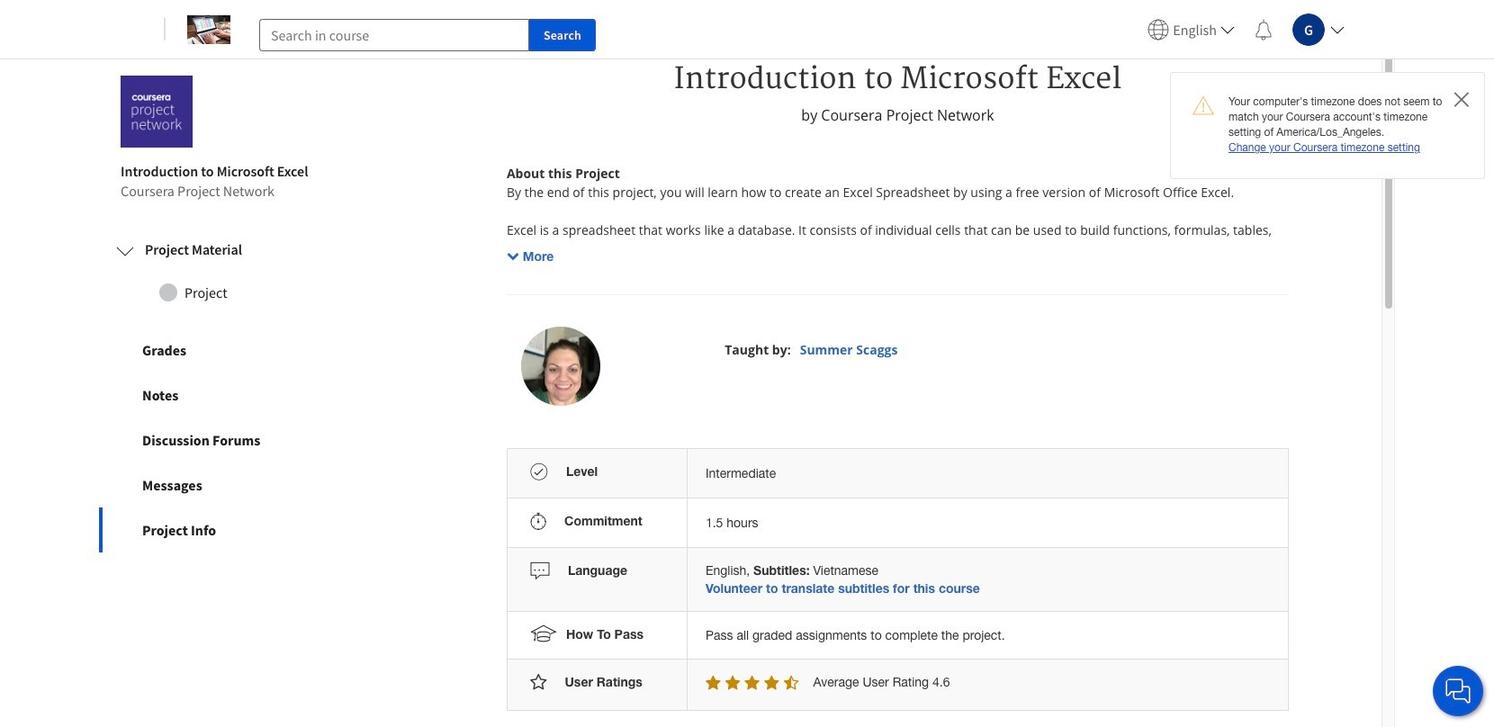 Task type: describe. For each thing, give the bounding box(es) containing it.
timezone mismatch warning modal dialog
[[1171, 72, 1486, 179]]

summer scaggs image
[[521, 327, 601, 406]]



Task type: locate. For each thing, give the bounding box(es) containing it.
name home page | coursera image
[[187, 15, 231, 44]]

help center image
[[1448, 681, 1470, 702]]

Search in course text field
[[259, 18, 529, 51]]

coursera project network image
[[121, 76, 193, 148]]



Task type: vqa. For each thing, say whether or not it's contained in the screenshot.
Canva
no



